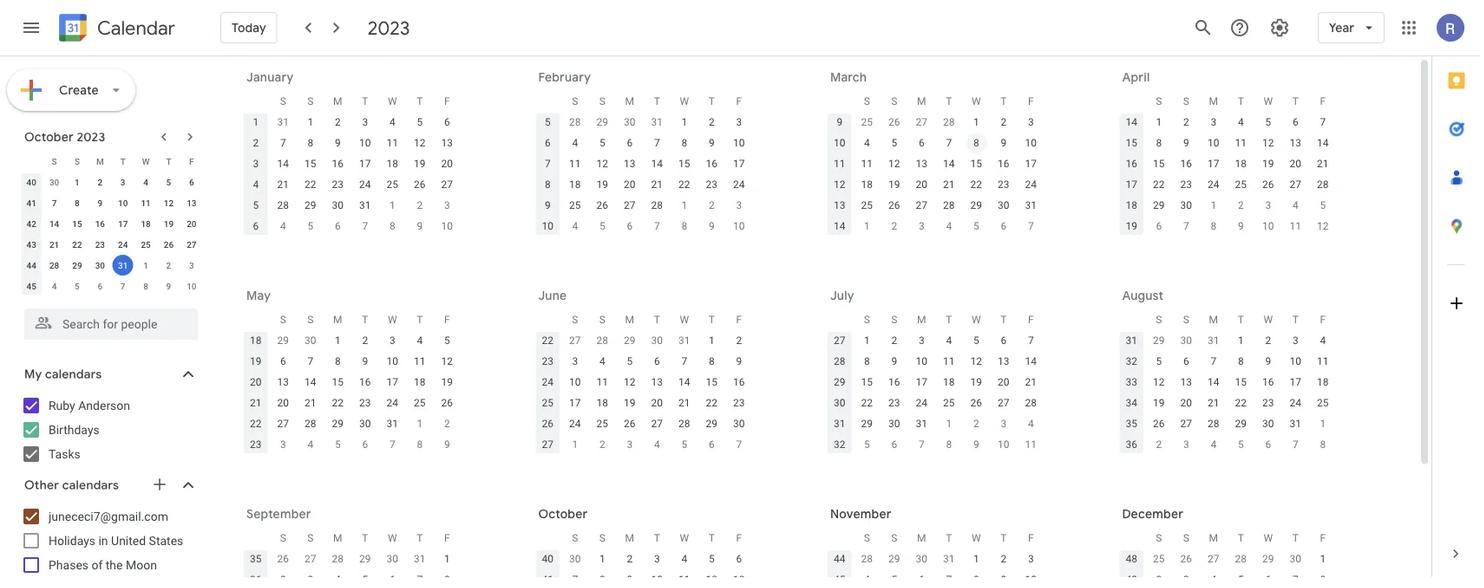 Task type: describe. For each thing, give the bounding box(es) containing it.
18 element up september 1 element
[[1313, 372, 1334, 393]]

28 cell from the left
[[1310, 570, 1337, 579]]

w for february
[[680, 95, 689, 108]]

24 element left july 2 element
[[565, 414, 586, 435]]

28 for 28 element to the left of november 5 element
[[49, 260, 59, 271]]

17 for 17 element over the june 7 element
[[387, 377, 398, 389]]

8 inside march grid
[[974, 137, 980, 149]]

m for january
[[333, 95, 342, 108]]

13 inside august grid
[[1181, 377, 1192, 389]]

18 element up "february 1" 'element'
[[382, 154, 403, 174]]

16 for 16 element on top of may 7 element
[[1181, 158, 1192, 170]]

19 for the 19 element above july 3 element at left bottom
[[624, 397, 636, 410]]

may 29 element
[[619, 331, 640, 351]]

18 inside january grid
[[387, 158, 398, 170]]

21 element up february 4 element
[[273, 174, 294, 195]]

13 inside june grid
[[651, 377, 663, 389]]

29 for november 29 element
[[1263, 554, 1274, 566]]

11 element up "february 1" 'element'
[[382, 133, 403, 154]]

27 for 'august 27' element
[[305, 554, 316, 566]]

28 element right april 3 element
[[939, 195, 960, 216]]

36
[[1126, 439, 1138, 451]]

12 element down january 29 element
[[592, 154, 613, 174]]

27 for 27 element right of august 2 element
[[998, 397, 1010, 410]]

september 30 element for s
[[565, 549, 586, 570]]

april 5 element
[[966, 216, 987, 237]]

16 for 16 element on top of the june 6 "element" in the left of the page
[[359, 377, 371, 389]]

13 element down january 30 element
[[619, 154, 640, 174]]

26 inside february grid
[[597, 200, 608, 212]]

10 inside august grid
[[1290, 356, 1302, 368]]

18 left april 29 element
[[250, 335, 262, 347]]

19 for the 19 element on top of may 3 element
[[1263, 158, 1274, 170]]

11 element down january 28 element
[[565, 154, 586, 174]]

february 4 element
[[273, 216, 294, 237]]

26 element right the april 1 element
[[884, 195, 905, 216]]

33
[[1126, 377, 1138, 389]]

13 inside january grid
[[441, 137, 453, 149]]

4 inside october grid
[[682, 554, 687, 566]]

w inside october 2023 grid
[[142, 156, 150, 167]]

m for august
[[1209, 314, 1219, 326]]

13 element up november 3 element
[[181, 193, 202, 214]]

february 27 element
[[912, 112, 932, 133]]

21 inside july grid
[[1025, 377, 1037, 389]]

29 for 29 element on the right of february 4 element
[[305, 200, 316, 212]]

8 inside march 8 element
[[682, 220, 687, 233]]

8 inside june grid
[[709, 356, 715, 368]]

w for october
[[680, 533, 689, 545]]

may 27 element
[[565, 331, 586, 351]]

23 element up september 6 element
[[1258, 393, 1279, 414]]

1 vertical spatial 2023
[[77, 129, 105, 145]]

1 inside december grid
[[1320, 554, 1326, 566]]

29 element right november 4 element
[[67, 255, 88, 276]]

21 inside march grid
[[943, 179, 955, 191]]

27 cell from the left
[[1282, 570, 1310, 579]]

24 element left "august 1" element
[[912, 393, 932, 414]]

5 inside 'element'
[[1238, 439, 1244, 451]]

11 for 11 element underneath february 25 element
[[861, 158, 873, 170]]

october 28 element
[[857, 549, 878, 570]]

13 inside october 2023 grid
[[187, 198, 197, 208]]

27 element right "november 2" element
[[181, 234, 202, 255]]

8 cell from the left
[[562, 570, 589, 579]]

28 for 28 element left of march 1 element
[[651, 200, 663, 212]]

row containing 24
[[534, 372, 753, 393]]

july 6 element
[[701, 435, 722, 456]]

14 inside october 2023 grid
[[49, 219, 59, 229]]

17 for 17 element on top of february 7 element
[[359, 158, 371, 170]]

12 inside june grid
[[624, 377, 636, 389]]

november 25 element
[[1149, 549, 1170, 570]]

1 inside september grid
[[444, 554, 450, 566]]

september 3 element
[[1176, 435, 1197, 456]]

24 for 24 element on the left of july 2 element
[[569, 418, 581, 430]]

28 element right june 3 element
[[300, 414, 321, 435]]

august 7 element
[[912, 435, 932, 456]]

29 for 29 element to the right of september 4 element at the bottom
[[1235, 418, 1247, 430]]

23 for 23 element over the june 6 "element" in the left of the page
[[359, 397, 371, 410]]

10 cell from the left
[[616, 570, 644, 579]]

18 inside october 2023 grid
[[141, 219, 151, 229]]

column header for april
[[1118, 91, 1146, 112]]

31 for 31, today element
[[118, 260, 128, 271]]

17 element up may 1 element
[[1204, 154, 1224, 174]]

21 inside april grid
[[1317, 158, 1329, 170]]

30 for 30 element to the right of september 5 'element' at the bottom right of the page
[[1263, 418, 1274, 430]]

25 element left july 3 element at left bottom
[[592, 414, 613, 435]]

row containing 28
[[826, 351, 1045, 372]]

10 up february 7 element
[[359, 137, 371, 149]]

28 for august 28 element
[[332, 554, 344, 566]]

16 element up november 6 element
[[90, 214, 110, 234]]

row containing 1
[[242, 112, 461, 133]]

22 element up november 5 element
[[67, 234, 88, 255]]

24 element left may 2 element
[[1204, 174, 1224, 195]]

31 cell
[[112, 255, 134, 276]]

row containing 21
[[242, 393, 461, 414]]

23 for 23 element on the left of 31, today element
[[95, 240, 105, 250]]

february
[[539, 69, 591, 85]]

19 element up august 2 element
[[966, 372, 987, 393]]

calendar
[[97, 16, 175, 40]]

w for december
[[1264, 533, 1273, 545]]

march 7 element
[[647, 216, 668, 237]]

16 element up the march 2 element
[[701, 154, 722, 174]]

27 left july 1 element
[[542, 439, 554, 451]]

20 element inside april grid
[[1286, 154, 1306, 174]]

14 element down january 31 'element'
[[647, 154, 668, 174]]

august 31 element
[[409, 549, 430, 570]]

27 for february 27 element
[[916, 116, 928, 128]]

27 for november 27 element
[[1208, 554, 1220, 566]]

23 for 23 element on top of july 7 element
[[733, 397, 745, 410]]

27 for 27 element on the right of february 2 element
[[441, 179, 453, 191]]

25 for 25 element on top of september 8 element
[[1317, 397, 1329, 410]]

19 element up july 3 element at left bottom
[[619, 393, 640, 414]]

40 for s
[[542, 554, 554, 566]]

column header for may
[[242, 310, 269, 331]]

august 3 element
[[994, 414, 1014, 435]]

may 1 element
[[1204, 195, 1224, 216]]

may
[[246, 288, 271, 304]]

row containing 33
[[1118, 372, 1337, 393]]

24 element left june 1 element
[[382, 393, 403, 414]]

phases
[[49, 558, 89, 573]]

february 28 element
[[939, 112, 960, 133]]

14 inside august grid
[[1208, 377, 1220, 389]]

11 for 11 element under may 28 element
[[597, 377, 608, 389]]

may 5 element
[[1313, 195, 1334, 216]]

july 4 element
[[647, 435, 668, 456]]

30 for 30 element right of february 5 element
[[332, 200, 344, 212]]

27 down july
[[834, 335, 846, 347]]

26 element left 'july 4' element at bottom
[[619, 414, 640, 435]]

10 inside february 10 element
[[441, 220, 453, 233]]

21 element up july 5 element
[[674, 393, 695, 414]]

14 down february 28 element
[[943, 158, 955, 170]]

row containing 3
[[242, 154, 461, 174]]

15 inside june grid
[[706, 377, 718, 389]]

united
[[111, 534, 146, 549]]

24 for 24 element to the left of the november 1 element
[[118, 240, 128, 250]]

m for april
[[1209, 95, 1219, 108]]

29 element right september 4 element at the bottom
[[1231, 414, 1252, 435]]

18 inside march grid
[[861, 179, 873, 191]]

26 inside april grid
[[1263, 179, 1274, 191]]

9 inside june grid
[[736, 356, 742, 368]]

september 8 element
[[1313, 435, 1334, 456]]

february 7 element
[[355, 216, 376, 237]]

28 for january 28 element
[[569, 116, 581, 128]]

13 inside july grid
[[998, 356, 1010, 368]]

calendars for my calendars
[[45, 367, 102, 383]]

february 5 element
[[300, 216, 321, 237]]

28 for 28 element right of august 3 element
[[1025, 397, 1037, 410]]

32 for the august 11 element at the right of the page
[[834, 439, 846, 451]]

17 element up july 1 element
[[565, 393, 586, 414]]

20 element inside grid
[[181, 214, 202, 234]]

may 9 element
[[1231, 216, 1252, 237]]

february 3 element
[[437, 195, 458, 216]]

june 2 element
[[437, 414, 458, 435]]

f for january
[[444, 95, 450, 108]]

may 30 element
[[647, 331, 668, 351]]

row containing 16
[[1118, 154, 1337, 174]]

16 element up the june 6 "element" in the left of the page
[[355, 372, 376, 393]]

other calendars list
[[3, 503, 215, 579]]

6 inside the june 6 "element"
[[362, 439, 368, 451]]

18 inside july grid
[[943, 377, 955, 389]]

10 down march
[[834, 137, 846, 149]]

october for october
[[539, 507, 588, 522]]

8 inside september 8 element
[[1320, 439, 1326, 451]]

march 9 element
[[701, 216, 722, 237]]

4 inside "element"
[[1028, 418, 1034, 430]]

13 element up the may 4 element
[[1286, 133, 1306, 154]]

row containing 15
[[1118, 133, 1337, 154]]

19 element up may 3 element
[[1258, 154, 1279, 174]]

september 4 element
[[1204, 435, 1224, 456]]

row containing 8
[[534, 174, 753, 195]]

22 for 22 element above november 5 element
[[72, 240, 82, 250]]

14 inside june grid
[[679, 377, 690, 389]]

20 element up march 6 element
[[619, 174, 640, 195]]

22 for 22 element left of the march 2 element
[[679, 179, 690, 191]]

november 3 element
[[181, 255, 202, 276]]

10 up "march 3" element
[[733, 137, 745, 149]]

28 element left march 1 element
[[647, 195, 668, 216]]

15 inside july grid
[[861, 377, 873, 389]]

year
[[1329, 20, 1355, 36]]

27 element right july 3 element at left bottom
[[647, 414, 668, 435]]

27 for may 27 element
[[569, 335, 581, 347]]

10 inside june grid
[[569, 377, 581, 389]]

12 inside february grid
[[597, 158, 608, 170]]

14 cell from the left
[[726, 570, 753, 579]]

16 for 16 element over november 6 element
[[95, 219, 105, 229]]

1 horizontal spatial 2023
[[368, 16, 410, 40]]

settings menu image
[[1270, 17, 1290, 38]]

march 1 element
[[674, 195, 695, 216]]

column header for june
[[534, 310, 562, 331]]

17 for 17 element above september 7 element
[[1290, 377, 1302, 389]]

17 element up february 7 element
[[355, 154, 376, 174]]

14 element down july 31 element
[[1204, 372, 1224, 393]]

14 inside may grid
[[305, 377, 316, 389]]

november grid
[[823, 529, 1045, 579]]

14 inside july grid
[[1025, 356, 1037, 368]]

28 for 28 element on the left of september 5 'element' at the bottom right of the page
[[1208, 418, 1220, 430]]

row containing 42
[[20, 214, 203, 234]]

15 inside august grid
[[1235, 377, 1247, 389]]

1 inside the november 'grid'
[[974, 554, 980, 566]]

20 element up september 3 element
[[1176, 393, 1197, 414]]

44 for 28 element to the left of november 5 element
[[26, 260, 36, 271]]

24 element left "february 1" 'element'
[[355, 174, 376, 195]]

november 10 element
[[181, 276, 202, 297]]

31 for 31 'element' left of "august 1" element
[[916, 418, 928, 430]]

23 element up february 6 'element'
[[327, 174, 348, 195]]

5 inside october grid
[[709, 554, 715, 566]]

16 for 16 element on top of july 7 element
[[733, 377, 745, 389]]

10 up 'april 7' element
[[1025, 137, 1037, 149]]

24 for 24 element left of "february 1" 'element'
[[359, 179, 371, 191]]

row containing 43
[[20, 234, 203, 255]]

31 element right april 6 element
[[1021, 195, 1042, 216]]

february 25 element
[[857, 112, 878, 133]]

may 31 element
[[674, 331, 695, 351]]

21 element up april 4 element
[[939, 174, 960, 195]]

june 5 element
[[327, 435, 348, 456]]

6 inside april 6 element
[[1001, 220, 1007, 233]]

24 for 24 element to the left of june 1 element
[[387, 397, 398, 410]]

1 inside 'element'
[[390, 200, 395, 212]]

14 inside february grid
[[651, 158, 663, 170]]

11 element up "august 1" element
[[939, 351, 960, 372]]

28 for 28 element right of april 3 element
[[943, 200, 955, 212]]

may 3 element
[[1258, 195, 1279, 216]]

26 element right "august 1" element
[[966, 393, 987, 414]]

row group inside october 2023 grid
[[20, 172, 203, 297]]

43
[[26, 240, 36, 250]]

june 9 element
[[437, 435, 458, 456]]

april 3 element
[[912, 216, 932, 237]]

25 for 25 element on the right of 31 cell
[[141, 240, 151, 250]]

20 cell from the left
[[990, 570, 1018, 579]]

column header for december
[[1118, 529, 1146, 549]]

10 up august 7 element
[[916, 356, 928, 368]]

23 for 23 element on top of february 6 'element'
[[332, 179, 344, 191]]

march 6 element
[[619, 216, 640, 237]]

15 element right 42
[[67, 214, 88, 234]]

22 element up 'may 6' element
[[1149, 174, 1170, 195]]

3 inside the november 'grid'
[[1028, 554, 1034, 566]]

of
[[92, 558, 103, 573]]

october 2023
[[24, 129, 105, 145]]

25 for 25 element on the left of august 2 element
[[943, 397, 955, 410]]

13 inside april grid
[[1290, 137, 1302, 149]]

july 5 element
[[674, 435, 695, 456]]

30 inside october grid
[[569, 554, 581, 566]]

november 8 element
[[135, 276, 156, 297]]

11 for 11 element above june 1 element
[[414, 356, 426, 368]]

25 cell from the left
[[1228, 570, 1255, 579]]

june 4 element
[[300, 435, 321, 456]]

september 7 element
[[1286, 435, 1306, 456]]

january grid
[[239, 91, 461, 237]]

11 for 11 element under january 28 element
[[569, 158, 581, 170]]

15 element up march 1 element
[[674, 154, 695, 174]]

20 inside august grid
[[1181, 397, 1192, 410]]

row containing 12
[[826, 174, 1045, 195]]

august
[[1123, 288, 1164, 304]]

create
[[59, 82, 99, 98]]

26 inside january grid
[[414, 179, 426, 191]]

m inside october 2023 grid
[[96, 156, 104, 167]]

row containing 11
[[826, 154, 1045, 174]]

11 element up may 2 element
[[1231, 133, 1252, 154]]

12 inside october 2023 grid
[[164, 198, 174, 208]]

25 element up september 8 element
[[1313, 393, 1334, 414]]

41
[[26, 198, 36, 208]]

december 31 element
[[273, 112, 294, 133]]

september 6 element
[[1258, 435, 1279, 456]]

may 28 element
[[592, 331, 613, 351]]

10 up 31, today element
[[118, 198, 128, 208]]

may 7 element
[[1176, 216, 1197, 237]]

22 for 22 element on top of 'may 6' element
[[1153, 179, 1165, 191]]

my calendars
[[24, 367, 102, 383]]

row group for august
[[1118, 331, 1337, 456]]

9 cell from the left
[[589, 570, 616, 579]]

20 inside april grid
[[1290, 158, 1302, 170]]

27 element right february 2 element
[[437, 174, 458, 195]]

17 for 17 element on top of 'april 7' element
[[1025, 158, 1037, 170]]

12 inside may grid
[[441, 356, 453, 368]]

26 element left november 3 element
[[158, 234, 179, 255]]

44 for october 28 element
[[834, 554, 846, 566]]

april 1 element
[[857, 216, 878, 237]]

26 element right "february 1" 'element'
[[409, 174, 430, 195]]

2 inside the november 'grid'
[[1001, 554, 1007, 566]]

10 element up 31, today element
[[113, 193, 133, 214]]

15 cell from the left
[[854, 570, 881, 579]]

10 inside august 10 element
[[998, 439, 1010, 451]]

18 inside june grid
[[597, 397, 608, 410]]

14 element down december 31 element
[[273, 154, 294, 174]]

column header for september
[[242, 529, 269, 549]]

27 for 27 element to the right of march 5 element
[[624, 200, 636, 212]]

29 element left july 7 element
[[701, 414, 722, 435]]

april 7 element
[[1021, 216, 1042, 237]]

20 element inside july grid
[[994, 372, 1014, 393]]

21 inside june grid
[[679, 397, 690, 410]]

june 1 element
[[409, 414, 430, 435]]

october 30 element
[[912, 549, 932, 570]]

12 inside august grid
[[1153, 377, 1165, 389]]

september grid
[[239, 529, 461, 579]]

row containing 7
[[534, 154, 753, 174]]

11 element down february 25 element
[[857, 154, 878, 174]]

1 inside october grid
[[600, 554, 605, 566]]

january 31 element
[[647, 112, 668, 133]]

20 inside march grid
[[916, 179, 928, 191]]

15 inside february grid
[[679, 158, 690, 170]]

28 for 28 element on the right of the may 4 element
[[1317, 179, 1329, 191]]

phases of the moon
[[49, 558, 157, 573]]

row containing 29
[[826, 372, 1045, 393]]

34
[[1126, 397, 1138, 410]]

18 element inside october 2023 grid
[[135, 214, 156, 234]]

calendar heading
[[94, 16, 175, 40]]

12 inside january grid
[[414, 137, 426, 149]]

26 inside october 2023 grid
[[164, 240, 174, 250]]

21 inside january grid
[[277, 179, 289, 191]]

19 for the 19 element over "november 2" element
[[164, 219, 174, 229]]

25 for 25 element on the left of july 3 element at left bottom
[[597, 418, 608, 430]]

12 element up june 2 element
[[437, 351, 458, 372]]

21 element up september 4 element at the bottom
[[1204, 393, 1224, 414]]

april
[[1123, 69, 1150, 85]]

29 for 29 element left of may 7 element
[[1153, 200, 1165, 212]]

6 cell from the left
[[406, 570, 434, 579]]

row group for june
[[534, 331, 753, 456]]

october 29 element
[[884, 549, 905, 570]]

f inside october 2023 grid
[[189, 156, 194, 167]]

january 28 element
[[565, 112, 586, 133]]

11 for 11 element above "february 1" 'element'
[[387, 137, 398, 149]]

20 inside february grid
[[624, 179, 636, 191]]

13 inside february grid
[[624, 158, 636, 170]]

15 element up august 5 element
[[857, 372, 878, 393]]

30 element left 'april 7' element
[[994, 195, 1014, 216]]

august 8 element
[[939, 435, 960, 456]]

21 inside february grid
[[651, 179, 663, 191]]

30 element right february 5 element
[[327, 195, 348, 216]]

30 for july 30 element
[[1181, 335, 1192, 347]]

30 for may 30 "element"
[[651, 335, 663, 347]]

november 26 element
[[1176, 549, 1197, 570]]

10 inside may grid
[[387, 356, 398, 368]]

m for march
[[917, 95, 926, 108]]

july 1 element
[[565, 435, 586, 456]]

w for march
[[972, 95, 981, 108]]

18 inside february grid
[[569, 179, 581, 191]]

december
[[1123, 507, 1184, 522]]

may 6 element
[[1149, 216, 1170, 237]]

27 element right the april 2 element on the right
[[912, 195, 932, 216]]

26 inside august grid
[[1153, 418, 1165, 430]]

31 element left "february 1" 'element'
[[355, 195, 376, 216]]

14 element right 42
[[44, 214, 65, 234]]

m for may
[[333, 314, 342, 326]]

3 inside october grid
[[654, 554, 660, 566]]

10 element up august 7 element
[[912, 351, 932, 372]]

25 for 25 element to the left of the april 2 element on the right
[[861, 200, 873, 212]]

f for june
[[736, 314, 742, 326]]

48
[[1126, 554, 1138, 566]]

13 inside may grid
[[277, 377, 289, 389]]

july 2 element
[[592, 435, 613, 456]]

july
[[831, 288, 855, 304]]

21 inside august grid
[[1208, 397, 1220, 410]]

junececi7@gmail.com
[[49, 510, 168, 524]]

22 element up april 5 element
[[966, 174, 987, 195]]

15 inside march grid
[[971, 158, 982, 170]]

20 inside january grid
[[441, 158, 453, 170]]

march 4 element
[[565, 216, 586, 237]]

2 cell from the left
[[297, 570, 324, 579]]

15 inside may grid
[[332, 377, 344, 389]]

holidays in united states
[[49, 534, 183, 549]]

28 element left july 6 "element"
[[674, 414, 695, 435]]



Task type: vqa. For each thing, say whether or not it's contained in the screenshot.


Task type: locate. For each thing, give the bounding box(es) containing it.
20 element up the may 4 element
[[1286, 154, 1306, 174]]

27 inside may grid
[[277, 418, 289, 430]]

4 cell from the left
[[351, 570, 379, 579]]

22 for 22 element over april 5 element
[[971, 179, 982, 191]]

june grid
[[531, 310, 753, 456]]

w for november
[[972, 533, 981, 545]]

row group
[[242, 112, 461, 237], [534, 112, 753, 237], [826, 112, 1045, 237], [1118, 112, 1337, 237], [20, 172, 203, 297], [242, 331, 461, 456], [534, 331, 753, 456], [826, 331, 1045, 456], [1118, 331, 1337, 456], [242, 549, 461, 579], [534, 549, 753, 579], [826, 549, 1045, 579], [1118, 549, 1337, 579]]

19 for the 19 element over march 5 element
[[597, 179, 608, 191]]

november 9 element
[[158, 276, 179, 297]]

w for july
[[972, 314, 981, 326]]

27 for 27 element right of july 3 element at left bottom
[[651, 418, 663, 430]]

f for september
[[444, 533, 450, 545]]

11 element
[[382, 133, 403, 154], [1231, 133, 1252, 154], [565, 154, 586, 174], [857, 154, 878, 174], [135, 193, 156, 214], [409, 351, 430, 372], [939, 351, 960, 372], [1313, 351, 1334, 372], [592, 372, 613, 393]]

11 inside february grid
[[569, 158, 581, 170]]

row group containing 9
[[826, 112, 1045, 237]]

f for december
[[1320, 533, 1326, 545]]

29 for august 29 element
[[359, 554, 371, 566]]

november 27 element
[[1204, 549, 1224, 570]]

None search field
[[0, 302, 215, 340]]

0 vertical spatial 32
[[1126, 356, 1138, 368]]

12 element down february 26 element
[[884, 154, 905, 174]]

column header
[[242, 91, 269, 112], [534, 91, 562, 112], [826, 91, 854, 112], [1118, 91, 1146, 112], [242, 310, 269, 331], [534, 310, 562, 331], [826, 310, 854, 331], [1118, 310, 1146, 331], [242, 529, 269, 549], [534, 529, 562, 549], [826, 529, 854, 549], [1118, 529, 1146, 549]]

1 vertical spatial 40
[[542, 554, 554, 566]]

29
[[597, 116, 608, 128], [305, 200, 316, 212], [971, 200, 982, 212], [1153, 200, 1165, 212], [72, 260, 82, 271], [277, 335, 289, 347], [624, 335, 636, 347], [1153, 335, 1165, 347], [834, 377, 846, 389], [332, 418, 344, 430], [706, 418, 718, 430], [861, 418, 873, 430], [1235, 418, 1247, 430], [359, 554, 371, 566], [889, 554, 900, 566], [1263, 554, 1274, 566]]

row containing 48
[[1118, 549, 1337, 570]]

8 inside the august 8 element
[[946, 439, 952, 451]]

30 element right august 5 element
[[884, 414, 905, 435]]

31 inside october 31 element
[[943, 554, 955, 566]]

column header for october
[[534, 529, 562, 549]]

july 29 element
[[1149, 331, 1170, 351]]

0 horizontal spatial 35
[[250, 554, 262, 566]]

march 5 element
[[592, 216, 613, 237]]

10 down may 3 element
[[1263, 220, 1274, 233]]

14
[[1126, 116, 1138, 128], [1317, 137, 1329, 149], [277, 158, 289, 170], [651, 158, 663, 170], [943, 158, 955, 170], [49, 219, 59, 229], [834, 220, 846, 233], [1025, 356, 1037, 368], [305, 377, 316, 389], [679, 377, 690, 389], [1208, 377, 1220, 389]]

27 for 27 element to the left of september 4 element at the bottom
[[1181, 418, 1192, 430]]

f inside april grid
[[1320, 95, 1326, 108]]

23 element
[[327, 174, 348, 195], [701, 174, 722, 195], [994, 174, 1014, 195], [1176, 174, 1197, 195], [90, 234, 110, 255], [355, 393, 376, 414], [729, 393, 750, 414], [884, 393, 905, 414], [1258, 393, 1279, 414]]

february 26 element
[[884, 112, 905, 133]]

w inside may grid
[[388, 314, 397, 326]]

ruby
[[49, 399, 75, 413]]

row containing 4
[[242, 174, 461, 195]]

w inside june grid
[[680, 314, 689, 326]]

24 for 24 element on the left of "august 1" element
[[916, 397, 928, 410]]

28 up february 4 element
[[277, 200, 289, 212]]

row containing 17
[[1118, 174, 1337, 195]]

23 cell from the left
[[1173, 570, 1200, 579]]

14 down january 31 'element'
[[651, 158, 663, 170]]

row containing 20
[[242, 372, 461, 393]]

0 horizontal spatial october
[[24, 129, 74, 145]]

july 31 element
[[1204, 331, 1224, 351]]

18
[[387, 158, 398, 170], [1235, 158, 1247, 170], [569, 179, 581, 191], [861, 179, 873, 191], [1126, 200, 1138, 212], [141, 219, 151, 229], [250, 335, 262, 347], [414, 377, 426, 389], [943, 377, 955, 389], [1317, 377, 1329, 389], [597, 397, 608, 410]]

23 for 23 element above september 6 element
[[1263, 397, 1274, 410]]

23 inside august grid
[[1263, 397, 1274, 410]]

november 29 element
[[1258, 549, 1279, 570]]

25 for 25 element left of june 2 element
[[414, 397, 426, 410]]

27 element
[[437, 174, 458, 195], [1286, 174, 1306, 195], [619, 195, 640, 216], [912, 195, 932, 216], [181, 234, 202, 255], [994, 393, 1014, 414], [273, 414, 294, 435], [647, 414, 668, 435], [1176, 414, 1197, 435]]

15 element
[[300, 154, 321, 174], [674, 154, 695, 174], [966, 154, 987, 174], [1149, 154, 1170, 174], [67, 214, 88, 234], [327, 372, 348, 393], [701, 372, 722, 393], [857, 372, 878, 393], [1231, 372, 1252, 393]]

22 cell from the left
[[1146, 570, 1173, 579]]

june 7 element
[[382, 435, 403, 456]]

main drawer image
[[21, 17, 42, 38]]

20 inside grid
[[187, 219, 197, 229]]

february 6 element
[[327, 216, 348, 237]]

m inside january grid
[[333, 95, 342, 108]]

0 vertical spatial 2023
[[368, 16, 410, 40]]

10
[[359, 137, 371, 149], [733, 137, 745, 149], [834, 137, 846, 149], [1025, 137, 1037, 149], [1208, 137, 1220, 149], [118, 198, 128, 208], [441, 220, 453, 233], [542, 220, 554, 233], [733, 220, 745, 233], [1263, 220, 1274, 233], [187, 281, 197, 292], [387, 356, 398, 368], [916, 356, 928, 368], [1290, 356, 1302, 368], [569, 377, 581, 389], [998, 439, 1010, 451]]

19 for the 19 element over june 2 element
[[441, 377, 453, 389]]

19 inside august grid
[[1153, 397, 1165, 410]]

november 2 element
[[158, 255, 179, 276]]

17 for 17 element above may 1 element
[[1208, 158, 1220, 170]]

cell
[[269, 570, 297, 579], [297, 570, 324, 579], [324, 570, 351, 579], [351, 570, 379, 579], [379, 570, 406, 579], [406, 570, 434, 579], [434, 570, 461, 579], [562, 570, 589, 579], [589, 570, 616, 579], [616, 570, 644, 579], [644, 570, 671, 579], [671, 570, 698, 579], [698, 570, 726, 579], [726, 570, 753, 579], [854, 570, 881, 579], [881, 570, 908, 579], [908, 570, 936, 579], [936, 570, 963, 579], [963, 570, 990, 579], [990, 570, 1018, 579], [1018, 570, 1045, 579], [1146, 570, 1173, 579], [1173, 570, 1200, 579], [1200, 570, 1228, 579], [1228, 570, 1255, 579], [1255, 570, 1282, 579], [1282, 570, 1310, 579], [1310, 570, 1337, 579]]

20 inside july grid
[[998, 377, 1010, 389]]

17 element
[[355, 154, 376, 174], [729, 154, 750, 174], [1021, 154, 1042, 174], [1204, 154, 1224, 174], [113, 214, 133, 234], [382, 372, 403, 393], [912, 372, 932, 393], [1286, 372, 1306, 393], [565, 393, 586, 414]]

25 element right 31 cell
[[135, 234, 156, 255]]

row containing 36
[[1118, 435, 1337, 456]]

5 cell from the left
[[379, 570, 406, 579]]

october
[[24, 129, 74, 145], [539, 507, 588, 522]]

30
[[624, 116, 636, 128], [49, 177, 59, 187], [332, 200, 344, 212], [998, 200, 1010, 212], [1181, 200, 1192, 212], [95, 260, 105, 271], [305, 335, 316, 347], [651, 335, 663, 347], [1181, 335, 1192, 347], [834, 397, 846, 410], [359, 418, 371, 430], [733, 418, 745, 430], [889, 418, 900, 430], [1263, 418, 1274, 430], [387, 554, 398, 566], [569, 554, 581, 566], [916, 554, 928, 566], [1290, 554, 1302, 566]]

24 inside march grid
[[1025, 179, 1037, 191]]

today
[[232, 20, 266, 36]]

29 for 29 element to the right of april 4 element
[[971, 200, 982, 212]]

24 element left the november 1 element
[[113, 234, 133, 255]]

25 element right may 1 element
[[1231, 174, 1252, 195]]

0 horizontal spatial september 30 element
[[44, 172, 65, 193]]

31 for may 31 element
[[679, 335, 690, 347]]

23 element up april 6 element
[[994, 174, 1014, 195]]

1 horizontal spatial 35
[[1126, 418, 1138, 430]]

26 cell from the left
[[1255, 570, 1282, 579]]

14 down april
[[1126, 116, 1138, 128]]

22 element up june 5 element
[[327, 393, 348, 414]]

18 up september 1 element
[[1317, 377, 1329, 389]]

22 inside august grid
[[1235, 397, 1247, 410]]

my calendars list
[[3, 392, 215, 469]]

25 element left february 2 element
[[382, 174, 403, 195]]

11
[[387, 137, 398, 149], [1235, 137, 1247, 149], [569, 158, 581, 170], [834, 158, 846, 170], [861, 158, 873, 170], [141, 198, 151, 208], [1290, 220, 1302, 233], [414, 356, 426, 368], [943, 356, 955, 368], [1317, 356, 1329, 368], [597, 377, 608, 389], [1025, 439, 1037, 451]]

19 element right 34
[[1149, 393, 1170, 414]]

40
[[26, 177, 36, 187], [542, 554, 554, 566]]

row containing 30
[[826, 393, 1045, 414]]

september 30 element inside october 2023 grid
[[44, 172, 65, 193]]

1
[[253, 116, 259, 128], [308, 116, 313, 128], [682, 116, 687, 128], [974, 116, 980, 128], [1156, 116, 1162, 128], [75, 177, 80, 187], [390, 200, 395, 212], [682, 200, 687, 212], [1211, 200, 1217, 212], [864, 220, 870, 233], [143, 260, 148, 271], [335, 335, 341, 347], [709, 335, 715, 347], [864, 335, 870, 347], [1238, 335, 1244, 347], [417, 418, 423, 430], [946, 418, 952, 430], [1320, 418, 1326, 430], [572, 439, 578, 451], [444, 554, 450, 566], [600, 554, 605, 566], [974, 554, 980, 566], [1320, 554, 1326, 566]]

29 inside october 2023 grid
[[72, 260, 82, 271]]

tasks
[[49, 447, 80, 462]]

8
[[308, 137, 313, 149], [682, 137, 687, 149], [974, 137, 980, 149], [1156, 137, 1162, 149], [545, 179, 551, 191], [75, 198, 80, 208], [390, 220, 395, 233], [682, 220, 687, 233], [1211, 220, 1217, 233], [143, 281, 148, 292], [335, 356, 341, 368], [709, 356, 715, 368], [864, 356, 870, 368], [1238, 356, 1244, 368], [417, 439, 423, 451], [946, 439, 952, 451], [1320, 439, 1326, 451]]

calendars up ruby
[[45, 367, 102, 383]]

calendars inside other calendars dropdown button
[[62, 478, 119, 494]]

11 for 11 element on top of the november 1 element
[[141, 198, 151, 208]]

november 1 element
[[135, 255, 156, 276]]

the
[[106, 558, 123, 573]]

25 inside april grid
[[1235, 179, 1247, 191]]

31 inside may grid
[[387, 418, 398, 430]]

21 element up august 4 "element" on the right of the page
[[1021, 372, 1042, 393]]

column header inside march grid
[[826, 91, 854, 112]]

24 inside may grid
[[387, 397, 398, 410]]

21
[[1317, 158, 1329, 170], [277, 179, 289, 191], [651, 179, 663, 191], [943, 179, 955, 191], [49, 240, 59, 250], [1025, 377, 1037, 389], [250, 397, 262, 410], [305, 397, 316, 410], [679, 397, 690, 410], [1208, 397, 1220, 410]]

april 6 element
[[994, 216, 1014, 237]]

in
[[98, 534, 108, 549]]

27 up 'july 4' element at bottom
[[651, 418, 663, 430]]

17
[[359, 158, 371, 170], [733, 158, 745, 170], [1025, 158, 1037, 170], [1208, 158, 1220, 170], [1126, 179, 1138, 191], [118, 219, 128, 229], [387, 377, 398, 389], [916, 377, 928, 389], [1290, 377, 1302, 389], [569, 397, 581, 410]]

19 inside march grid
[[889, 179, 900, 191]]

6 inside august 6 element
[[892, 439, 898, 451]]

calendar element
[[56, 10, 175, 49]]

april 29 element
[[273, 331, 294, 351]]

42
[[26, 219, 36, 229]]

28 for february 28 element
[[943, 116, 955, 128]]

0 vertical spatial 35
[[1126, 418, 1138, 430]]

september 30 element for m
[[44, 172, 65, 193]]

march
[[831, 69, 867, 85]]

create button
[[7, 69, 135, 111]]

m
[[333, 95, 342, 108], [625, 95, 634, 108], [917, 95, 926, 108], [1209, 95, 1219, 108], [96, 156, 104, 167], [333, 314, 342, 326], [625, 314, 634, 326], [917, 314, 926, 326], [1209, 314, 1219, 326], [333, 533, 342, 545], [625, 533, 634, 545], [917, 533, 926, 545], [1209, 533, 1219, 545]]

23 for 23 element on the left of may 1 element
[[1181, 179, 1192, 191]]

35 left august 26 element
[[250, 554, 262, 566]]

may 2 element
[[1231, 195, 1252, 216]]

29 element left the june 6 "element" in the left of the page
[[327, 414, 348, 435]]

4
[[390, 116, 395, 128], [1238, 116, 1244, 128], [572, 137, 578, 149], [864, 137, 870, 149], [143, 177, 148, 187], [253, 179, 259, 191], [1293, 200, 1299, 212], [280, 220, 286, 233], [572, 220, 578, 233], [946, 220, 952, 233], [52, 281, 57, 292], [417, 335, 423, 347], [946, 335, 952, 347], [1320, 335, 1326, 347], [600, 356, 605, 368], [1028, 418, 1034, 430], [308, 439, 313, 451], [654, 439, 660, 451], [1211, 439, 1217, 451], [682, 554, 687, 566]]

8 inside may 8 element
[[1211, 220, 1217, 233]]

s
[[280, 95, 286, 108], [307, 95, 314, 108], [572, 95, 578, 108], [599, 95, 606, 108], [864, 95, 870, 108], [891, 95, 898, 108], [1156, 95, 1162, 108], [1184, 95, 1190, 108], [52, 156, 57, 167], [75, 156, 80, 167], [280, 314, 286, 326], [307, 314, 314, 326], [572, 314, 578, 326], [599, 314, 606, 326], [864, 314, 870, 326], [891, 314, 898, 326], [1156, 314, 1162, 326], [1184, 314, 1190, 326], [280, 533, 286, 545], [307, 533, 314, 545], [572, 533, 578, 545], [599, 533, 606, 545], [864, 533, 870, 545], [891, 533, 898, 545], [1156, 533, 1162, 545], [1184, 533, 1190, 545]]

29 for 29 element left of august 6 element
[[861, 418, 873, 430]]

f for march
[[1028, 95, 1034, 108]]

september
[[246, 507, 311, 522]]

28 inside january grid
[[277, 200, 289, 212]]

add other calendars image
[[151, 476, 168, 494]]

31 inside may 31 element
[[679, 335, 690, 347]]

27 up april 3 element
[[916, 200, 928, 212]]

18 inside august grid
[[1317, 377, 1329, 389]]

april grid
[[1115, 91, 1337, 237]]

3
[[362, 116, 368, 128], [736, 116, 742, 128], [1028, 116, 1034, 128], [1211, 116, 1217, 128], [253, 158, 259, 170], [121, 177, 125, 187], [444, 200, 450, 212], [736, 200, 742, 212], [1266, 200, 1272, 212], [919, 220, 925, 233], [189, 260, 194, 271], [390, 335, 395, 347], [919, 335, 925, 347], [1293, 335, 1299, 347], [572, 356, 578, 368], [1001, 418, 1007, 430], [280, 439, 286, 451], [627, 439, 633, 451], [1184, 439, 1190, 451], [654, 554, 660, 566], [1028, 554, 1034, 566]]

row group containing 1
[[242, 112, 461, 237]]

1 horizontal spatial september 30 element
[[565, 549, 586, 570]]

31 for january 31 'element'
[[651, 116, 663, 128]]

w inside september grid
[[388, 533, 397, 545]]

29 for "may 29" element
[[624, 335, 636, 347]]

22 for 22 element over june 5 element
[[332, 397, 344, 410]]

23 inside january grid
[[332, 179, 344, 191]]

november 28 element
[[1231, 549, 1252, 570]]

17 element up august 7 element
[[912, 372, 932, 393]]

w
[[388, 95, 397, 108], [680, 95, 689, 108], [972, 95, 981, 108], [1264, 95, 1273, 108], [142, 156, 150, 167], [388, 314, 397, 326], [680, 314, 689, 326], [972, 314, 981, 326], [1264, 314, 1273, 326], [388, 533, 397, 545], [680, 533, 689, 545], [972, 533, 981, 545], [1264, 533, 1273, 545]]

2 inside october grid
[[627, 554, 633, 566]]

19 left 'may 6' element
[[1126, 220, 1138, 233]]

f inside the november 'grid'
[[1028, 533, 1034, 545]]

35 inside august grid
[[1126, 418, 1138, 430]]

10 element up "march 3" element
[[729, 133, 750, 154]]

44 up '45'
[[26, 260, 36, 271]]

1 horizontal spatial 40
[[542, 554, 554, 566]]

other calendars
[[24, 478, 119, 494]]

18 up may 2 element
[[1235, 158, 1247, 170]]

29 inside march grid
[[971, 200, 982, 212]]

16 inside july grid
[[889, 377, 900, 389]]

29 for april 29 element
[[277, 335, 289, 347]]

row group for october
[[534, 549, 753, 579]]

f for august
[[1320, 314, 1326, 326]]

0 vertical spatial calendars
[[45, 367, 102, 383]]

august 28 element
[[327, 549, 348, 570]]

22 element up july 6 "element"
[[701, 393, 722, 414]]

31 inside december 31 element
[[277, 116, 289, 128]]

august 6 element
[[884, 435, 905, 456]]

15
[[1126, 137, 1138, 149], [305, 158, 316, 170], [679, 158, 690, 170], [971, 158, 982, 170], [1153, 158, 1165, 170], [72, 219, 82, 229], [332, 377, 344, 389], [706, 377, 718, 389], [861, 377, 873, 389], [1235, 377, 1247, 389]]

f for may
[[444, 314, 450, 326]]

birthdays
[[49, 423, 100, 437]]

19 for the 19 element above the april 2 element on the right
[[889, 179, 900, 191]]

25 for 25 element on the left of march 5 element
[[569, 200, 581, 212]]

7
[[1320, 116, 1326, 128], [280, 137, 286, 149], [654, 137, 660, 149], [946, 137, 952, 149], [545, 158, 551, 170], [52, 198, 57, 208], [362, 220, 368, 233], [654, 220, 660, 233], [1028, 220, 1034, 233], [1184, 220, 1190, 233], [121, 281, 125, 292], [1028, 335, 1034, 347], [308, 356, 313, 368], [682, 356, 687, 368], [1211, 356, 1217, 368], [390, 439, 395, 451], [736, 439, 742, 451], [919, 439, 925, 451], [1293, 439, 1299, 451]]

6
[[444, 116, 450, 128], [1293, 116, 1299, 128], [545, 137, 551, 149], [627, 137, 633, 149], [919, 137, 925, 149], [189, 177, 194, 187], [253, 220, 259, 233], [335, 220, 341, 233], [627, 220, 633, 233], [1001, 220, 1007, 233], [1156, 220, 1162, 233], [98, 281, 103, 292], [1001, 335, 1007, 347], [280, 356, 286, 368], [654, 356, 660, 368], [1184, 356, 1190, 368], [362, 439, 368, 451], [709, 439, 715, 451], [892, 439, 898, 451], [1266, 439, 1272, 451], [736, 554, 742, 566]]

row group containing 44
[[826, 549, 1045, 579]]

22 element left the march 2 element
[[674, 174, 695, 195]]

27 for 27 element on the right of "november 2" element
[[187, 240, 197, 250]]

10 element up the june 7 element
[[382, 351, 403, 372]]

1 vertical spatial october
[[539, 507, 588, 522]]

27 right august 26 element
[[305, 554, 316, 566]]

28 for 28 element right of june 3 element
[[305, 418, 316, 430]]

6 inside march 6 element
[[627, 220, 633, 233]]

11 for 11 element on top of may 2 element
[[1235, 137, 1247, 149]]

10 element up september 7 element
[[1286, 351, 1306, 372]]

19 element up february 2 element
[[409, 154, 430, 174]]

28 element left february 5 element
[[273, 195, 294, 216]]

9 inside august grid
[[1266, 356, 1272, 368]]

31 for december 31 element
[[277, 116, 289, 128]]

24 cell from the left
[[1200, 570, 1228, 579]]

31 for 31 'element' on the right of april 6 element
[[1025, 200, 1037, 212]]

32
[[1126, 356, 1138, 368], [834, 439, 846, 451]]

october 2023 grid
[[16, 151, 203, 297]]

row group containing 22
[[534, 331, 753, 456]]

26
[[889, 116, 900, 128], [414, 179, 426, 191], [1263, 179, 1274, 191], [597, 200, 608, 212], [889, 200, 900, 212], [164, 240, 174, 250], [441, 397, 453, 410], [971, 397, 982, 410], [542, 418, 554, 430], [624, 418, 636, 430], [1153, 418, 1165, 430], [277, 554, 289, 566], [1181, 554, 1192, 566]]

21 element right 43 at the left of the page
[[44, 234, 65, 255]]

19 for the 19 element over august 2 element
[[971, 377, 982, 389]]

19 element
[[409, 154, 430, 174], [1258, 154, 1279, 174], [592, 174, 613, 195], [884, 174, 905, 195], [158, 214, 179, 234], [437, 372, 458, 393], [966, 372, 987, 393], [619, 393, 640, 414], [1149, 393, 1170, 414]]

january
[[246, 69, 294, 85]]

2
[[335, 116, 341, 128], [709, 116, 715, 128], [1001, 116, 1007, 128], [1184, 116, 1190, 128], [253, 137, 259, 149], [98, 177, 103, 187], [417, 200, 423, 212], [709, 200, 715, 212], [1238, 200, 1244, 212], [892, 220, 898, 233], [166, 260, 171, 271], [362, 335, 368, 347], [736, 335, 742, 347], [892, 335, 898, 347], [1266, 335, 1272, 347], [444, 418, 450, 430], [974, 418, 980, 430], [600, 439, 605, 451], [1156, 439, 1162, 451], [627, 554, 633, 566], [1001, 554, 1007, 566]]

19
[[414, 158, 426, 170], [1263, 158, 1274, 170], [597, 179, 608, 191], [889, 179, 900, 191], [164, 219, 174, 229], [1126, 220, 1138, 233], [250, 356, 262, 368], [441, 377, 453, 389], [971, 377, 982, 389], [624, 397, 636, 410], [1153, 397, 1165, 410]]

march grid
[[823, 91, 1045, 237]]

16
[[332, 158, 344, 170], [706, 158, 718, 170], [998, 158, 1010, 170], [1126, 158, 1138, 170], [1181, 158, 1192, 170], [95, 219, 105, 229], [359, 377, 371, 389], [733, 377, 745, 389], [889, 377, 900, 389], [1263, 377, 1274, 389]]

31 for october 31 element on the right of the page
[[943, 554, 955, 566]]

column header inside may grid
[[242, 310, 269, 331]]

17 element up "march 3" element
[[729, 154, 750, 174]]

row containing 41
[[20, 193, 203, 214]]

row group containing 18
[[242, 331, 461, 456]]

november 4 element
[[44, 276, 65, 297]]

february 9 element
[[409, 216, 430, 237]]

19 inside october 2023 grid
[[164, 219, 174, 229]]

row group containing 48
[[1118, 549, 1337, 579]]

14 element
[[1313, 133, 1334, 154], [273, 154, 294, 174], [647, 154, 668, 174], [939, 154, 960, 174], [44, 214, 65, 234], [1021, 351, 1042, 372], [300, 372, 321, 393], [674, 372, 695, 393], [1204, 372, 1224, 393]]

april 4 element
[[939, 216, 960, 237]]

11 element up september 1 element
[[1313, 351, 1334, 372]]

28 element right the may 4 element
[[1313, 174, 1334, 195]]

january 30 element
[[619, 112, 640, 133]]

other calendars button
[[3, 472, 215, 500]]

30 for 30 element to the left of 31, today element
[[95, 260, 105, 271]]

1 vertical spatial calendars
[[62, 478, 119, 494]]

11 for may 11 element
[[1290, 220, 1302, 233]]

row group for march
[[826, 112, 1045, 237]]

27
[[916, 116, 928, 128], [441, 179, 453, 191], [1290, 179, 1302, 191], [624, 200, 636, 212], [916, 200, 928, 212], [187, 240, 197, 250], [569, 335, 581, 347], [834, 335, 846, 347], [998, 397, 1010, 410], [277, 418, 289, 430], [651, 418, 663, 430], [1181, 418, 1192, 430], [542, 439, 554, 451], [305, 554, 316, 566], [1208, 554, 1220, 566]]

may 10 element
[[1258, 216, 1279, 237]]

11 element up the november 1 element
[[135, 193, 156, 214]]

f for november
[[1028, 533, 1034, 545]]

21 inside october 2023 grid
[[49, 240, 59, 250]]

26 inside may grid
[[441, 397, 453, 410]]

december grid
[[1115, 529, 1337, 579]]

column header inside the november 'grid'
[[826, 529, 854, 549]]

31, today element
[[113, 255, 133, 276]]

0 vertical spatial 40
[[26, 177, 36, 187]]

31 for august 31 element
[[414, 554, 426, 566]]

21 element
[[1313, 154, 1334, 174], [273, 174, 294, 195], [647, 174, 668, 195], [939, 174, 960, 195], [44, 234, 65, 255], [1021, 372, 1042, 393], [300, 393, 321, 414], [674, 393, 695, 414], [1204, 393, 1224, 414]]

may 4 element
[[1286, 195, 1306, 216]]

row containing 45
[[20, 276, 203, 297]]

w for august
[[1264, 314, 1273, 326]]

18 element up may 2 element
[[1231, 154, 1252, 174]]

23 for 23 element over april 6 element
[[998, 179, 1010, 191]]

10 inside march 10 element
[[733, 220, 745, 233]]

27 up the february 3 element
[[441, 179, 453, 191]]

my calendars button
[[3, 361, 215, 389]]

1 horizontal spatial october
[[539, 507, 588, 522]]

16 element up february 6 'element'
[[327, 154, 348, 174]]

28 for october 28 element
[[861, 554, 873, 566]]

row containing 13
[[826, 195, 1045, 216]]

20 element inside march grid
[[912, 174, 932, 195]]

12 element up may 3 element
[[1258, 133, 1279, 154]]

february 1 element
[[382, 195, 403, 216]]

30 inside march grid
[[998, 200, 1010, 212]]

september 5 element
[[1231, 435, 1252, 456]]

28 right may 27 element
[[597, 335, 608, 347]]

august 26 element
[[273, 549, 294, 570]]

may 11 element
[[1286, 216, 1306, 237]]

23 for 23 element above august 6 element
[[889, 397, 900, 410]]

11 for 11 element on top of september 1 element
[[1317, 356, 1329, 368]]

29 inside september grid
[[359, 554, 371, 566]]

row group containing 5
[[534, 112, 753, 237]]

13
[[441, 137, 453, 149], [1290, 137, 1302, 149], [624, 158, 636, 170], [916, 158, 928, 170], [187, 198, 197, 208], [834, 200, 846, 212], [998, 356, 1010, 368], [277, 377, 289, 389], [651, 377, 663, 389], [1181, 377, 1192, 389]]

m for september
[[333, 533, 342, 545]]

35 down 34
[[1126, 418, 1138, 430]]

13 element
[[437, 133, 458, 154], [1286, 133, 1306, 154], [619, 154, 640, 174], [912, 154, 932, 174], [181, 193, 202, 214], [994, 351, 1014, 372], [273, 372, 294, 393], [647, 372, 668, 393], [1176, 372, 1197, 393]]

m inside april grid
[[1209, 95, 1219, 108]]

16 inside august grid
[[1263, 377, 1274, 389]]

24 for 24 element right of the march 2 element
[[733, 179, 745, 191]]

35 inside september grid
[[250, 554, 262, 566]]

14 element down february 28 element
[[939, 154, 960, 174]]

7 cell from the left
[[434, 570, 461, 579]]

24 inside august grid
[[1290, 397, 1302, 410]]

f inside january grid
[[444, 95, 450, 108]]

19 up the april 2 element on the right
[[889, 179, 900, 191]]

31 element left september 1 element
[[1286, 414, 1306, 435]]

14 element up august 4 "element" on the right of the page
[[1021, 351, 1042, 372]]

31 inside july 31 element
[[1208, 335, 1220, 347]]

17 inside july grid
[[916, 377, 928, 389]]

12 element up february 2 element
[[409, 133, 430, 154]]

t
[[362, 95, 368, 108], [417, 95, 423, 108], [654, 95, 660, 108], [709, 95, 715, 108], [946, 95, 952, 108], [1001, 95, 1007, 108], [1238, 95, 1244, 108], [1293, 95, 1299, 108], [120, 156, 126, 167], [166, 156, 171, 167], [362, 314, 368, 326], [417, 314, 423, 326], [654, 314, 660, 326], [709, 314, 715, 326], [946, 314, 952, 326], [1001, 314, 1007, 326], [1238, 314, 1244, 326], [1293, 314, 1299, 326], [362, 533, 368, 545], [417, 533, 423, 545], [654, 533, 660, 545], [709, 533, 715, 545], [946, 533, 952, 545], [1001, 533, 1007, 545], [1238, 533, 1244, 545], [1293, 533, 1299, 545]]

25
[[861, 116, 873, 128], [387, 179, 398, 191], [1235, 179, 1247, 191], [569, 200, 581, 212], [861, 200, 873, 212], [141, 240, 151, 250], [414, 397, 426, 410], [542, 397, 554, 410], [943, 397, 955, 410], [1317, 397, 1329, 410], [597, 418, 608, 430], [1153, 554, 1165, 566]]

row group containing 31
[[1118, 331, 1337, 456]]

22 for 22 element above september 5 'element' at the bottom right of the page
[[1235, 397, 1247, 410]]

29 element right april 4 element
[[966, 195, 987, 216]]

18 element up "august 1" element
[[939, 372, 960, 393]]

column header for march
[[826, 91, 854, 112]]

10 element down may 27 element
[[565, 372, 586, 393]]

20 element up 'july 4' element at bottom
[[647, 393, 668, 414]]

march 8 element
[[674, 216, 695, 237]]

35 for august 26 element
[[250, 554, 262, 566]]

23 inside grid
[[95, 240, 105, 250]]

june
[[539, 288, 567, 304]]

11 inside may grid
[[414, 356, 426, 368]]

23 element left may 1 element
[[1176, 174, 1197, 195]]

6 inside october grid
[[736, 554, 742, 566]]

27 for 27 element on the left of june 4 element
[[277, 418, 289, 430]]

ruby anderson
[[49, 399, 130, 413]]

28 up july 5 element
[[679, 418, 690, 430]]

9
[[837, 116, 843, 128], [335, 137, 341, 149], [709, 137, 715, 149], [1001, 137, 1007, 149], [1184, 137, 1190, 149], [98, 198, 103, 208], [545, 200, 551, 212], [417, 220, 423, 233], [709, 220, 715, 233], [1238, 220, 1244, 233], [166, 281, 171, 292], [362, 356, 368, 368], [736, 356, 742, 368], [892, 356, 898, 368], [1266, 356, 1272, 368], [444, 439, 450, 451], [974, 439, 980, 451]]

16 element up april 6 element
[[994, 154, 1014, 174]]

28
[[569, 116, 581, 128], [943, 116, 955, 128], [1317, 179, 1329, 191], [277, 200, 289, 212], [651, 200, 663, 212], [943, 200, 955, 212], [49, 260, 59, 271], [597, 335, 608, 347], [834, 356, 846, 368], [1025, 397, 1037, 410], [305, 418, 316, 430], [679, 418, 690, 430], [1208, 418, 1220, 430], [332, 554, 344, 566], [861, 554, 873, 566], [1235, 554, 1247, 566]]

15 up april 5 element
[[971, 158, 982, 170]]

31
[[277, 116, 289, 128], [651, 116, 663, 128], [359, 200, 371, 212], [1025, 200, 1037, 212], [118, 260, 128, 271], [679, 335, 690, 347], [1126, 335, 1138, 347], [1208, 335, 1220, 347], [387, 418, 398, 430], [834, 418, 846, 430], [916, 418, 928, 430], [1290, 418, 1302, 430], [414, 554, 426, 566], [943, 554, 955, 566]]

10 left march 4 'element'
[[542, 220, 554, 233]]

16 cell from the left
[[881, 570, 908, 579]]

27 right february 26 element
[[916, 116, 928, 128]]

1 vertical spatial 35
[[250, 554, 262, 566]]

15 element up june 5 element
[[327, 372, 348, 393]]

11 cell from the left
[[644, 570, 671, 579]]

w inside october grid
[[680, 533, 689, 545]]

0 vertical spatial september 30 element
[[44, 172, 65, 193]]

28 up april 4 element
[[943, 200, 955, 212]]

1 horizontal spatial 32
[[1126, 356, 1138, 368]]

1 vertical spatial 44
[[834, 554, 846, 566]]

16 for 16 element on top of the march 2 element
[[706, 158, 718, 170]]

20
[[441, 158, 453, 170], [1290, 158, 1302, 170], [624, 179, 636, 191], [916, 179, 928, 191], [187, 219, 197, 229], [250, 377, 262, 389], [998, 377, 1010, 389], [277, 397, 289, 410], [651, 397, 663, 410], [1181, 397, 1192, 410]]

10 inside november 10 element
[[187, 281, 197, 292]]

1 vertical spatial 32
[[834, 439, 846, 451]]

11 for the august 11 element at the right of the page
[[1025, 439, 1037, 451]]

6 inside 'may 6' element
[[1156, 220, 1162, 233]]

10 element up may 1 element
[[1204, 133, 1224, 154]]

row group containing 14
[[1118, 112, 1337, 237]]

15 up 'may 6' element
[[1153, 158, 1165, 170]]

row containing 2
[[242, 133, 461, 154]]

august 4 element
[[1021, 414, 1042, 435]]

july grid
[[823, 310, 1045, 456]]

row group for july
[[826, 331, 1045, 456]]

45
[[26, 281, 36, 292]]

22
[[305, 179, 316, 191], [679, 179, 690, 191], [971, 179, 982, 191], [1153, 179, 1165, 191], [72, 240, 82, 250], [542, 335, 554, 347], [332, 397, 344, 410], [706, 397, 718, 410], [861, 397, 873, 410], [1235, 397, 1247, 410], [250, 418, 262, 430]]

20 element up november 3 element
[[181, 214, 202, 234]]

holidays
[[49, 534, 95, 549]]

3 cell from the left
[[324, 570, 351, 579]]

26 inside july grid
[[971, 397, 982, 410]]

states
[[149, 534, 183, 549]]

f for february
[[736, 95, 742, 108]]

anderson
[[78, 399, 130, 413]]

27 element right march 5 element
[[619, 195, 640, 216]]

30 element left 31, today element
[[90, 255, 110, 276]]

1 horizontal spatial 44
[[834, 554, 846, 566]]

0 horizontal spatial 44
[[26, 260, 36, 271]]

8 inside february 8 element
[[390, 220, 395, 233]]

november 5 element
[[67, 276, 88, 297]]

september 1 element
[[1313, 414, 1334, 435]]

april 2 element
[[884, 216, 905, 237]]

0 horizontal spatial 40
[[26, 177, 36, 187]]

5
[[417, 116, 423, 128], [545, 116, 551, 128], [1266, 116, 1272, 128], [600, 137, 605, 149], [892, 137, 898, 149], [166, 177, 171, 187], [253, 200, 259, 212], [1320, 200, 1326, 212], [308, 220, 313, 233], [600, 220, 605, 233], [974, 220, 980, 233], [75, 281, 80, 292], [444, 335, 450, 347], [974, 335, 980, 347], [627, 356, 633, 368], [1156, 356, 1162, 368], [335, 439, 341, 451], [682, 439, 687, 451], [864, 439, 870, 451], [1238, 439, 1244, 451], [709, 554, 715, 566]]

29 element left august 6 element
[[857, 414, 878, 435]]

november 6 element
[[90, 276, 110, 297]]

30 for august 30 element
[[387, 554, 398, 566]]

19 element up june 2 element
[[437, 372, 458, 393]]

28 left october 29 element
[[861, 554, 873, 566]]

column header for november
[[826, 529, 854, 549]]

1 cell from the left
[[269, 570, 297, 579]]

32 left august 5 element
[[834, 439, 846, 451]]

row containing 26
[[534, 414, 753, 435]]

25 for november 25 element
[[1153, 554, 1165, 566]]

21 element left march 1 element
[[647, 174, 668, 195]]

28 inside october 2023 grid
[[49, 260, 59, 271]]

15 up february 5 element
[[305, 158, 316, 170]]

15 element up april 5 element
[[966, 154, 987, 174]]

august 9 element
[[966, 435, 987, 456]]

february 8 element
[[382, 216, 403, 237]]

30 for 30 element right of july 6 "element"
[[733, 418, 745, 430]]

17 cell from the left
[[908, 570, 936, 579]]

11 inside january grid
[[387, 137, 398, 149]]

february 10 element
[[437, 216, 458, 237]]

29 for october 29 element
[[889, 554, 900, 566]]

12 element up august 2 element
[[966, 351, 987, 372]]

row containing 34
[[1118, 393, 1337, 414]]

f
[[444, 95, 450, 108], [736, 95, 742, 108], [1028, 95, 1034, 108], [1320, 95, 1326, 108], [189, 156, 194, 167], [444, 314, 450, 326], [736, 314, 742, 326], [1028, 314, 1034, 326], [1320, 314, 1326, 326], [444, 533, 450, 545], [736, 533, 742, 545], [1028, 533, 1034, 545], [1320, 533, 1326, 545]]

25 inside february grid
[[569, 200, 581, 212]]

29 inside february grid
[[597, 116, 608, 128]]

november
[[831, 507, 892, 522]]

44
[[26, 260, 36, 271], [834, 554, 846, 566]]

august 1 element
[[939, 414, 960, 435]]

august 11 element
[[1021, 435, 1042, 456]]

june 6 element
[[355, 435, 376, 456]]

13 cell from the left
[[698, 570, 726, 579]]

22 inside january grid
[[305, 179, 316, 191]]

18 element up june 1 element
[[409, 372, 430, 393]]

15 inside january grid
[[305, 158, 316, 170]]

october 31 element
[[939, 549, 960, 570]]

0 horizontal spatial 32
[[834, 439, 846, 451]]

august 29 element
[[355, 549, 376, 570]]

0 vertical spatial 44
[[26, 260, 36, 271]]

40 for m
[[26, 177, 36, 187]]

row group containing 35
[[242, 549, 461, 579]]

23 up july 7 element
[[733, 397, 745, 410]]

may 8 element
[[1204, 216, 1224, 237]]

w inside july grid
[[972, 314, 981, 326]]

june 8 element
[[409, 435, 430, 456]]

august 10 element
[[994, 435, 1014, 456]]

35 for 26 element left of september 3 element
[[1126, 418, 1138, 430]]

0 vertical spatial october
[[24, 129, 74, 145]]

8 inside november 8 element
[[143, 281, 148, 292]]

12 inside july grid
[[971, 356, 982, 368]]

6 inside september 6 element
[[1266, 439, 1272, 451]]

20 element inside june grid
[[647, 393, 668, 414]]

31 for 31 'element' left of "february 1" 'element'
[[359, 200, 371, 212]]

27 inside february grid
[[624, 200, 636, 212]]

year button
[[1318, 7, 1385, 49]]

may grid
[[239, 310, 461, 456]]

w for january
[[388, 95, 397, 108]]

6 inside november 6 element
[[98, 281, 103, 292]]

23
[[332, 179, 344, 191], [706, 179, 718, 191], [998, 179, 1010, 191], [1181, 179, 1192, 191], [95, 240, 105, 250], [542, 356, 554, 368], [359, 397, 371, 410], [733, 397, 745, 410], [889, 397, 900, 410], [1263, 397, 1274, 410], [250, 439, 262, 451]]

other
[[24, 478, 59, 494]]

m for november
[[917, 533, 926, 545]]

22 element
[[300, 174, 321, 195], [674, 174, 695, 195], [966, 174, 987, 195], [1149, 174, 1170, 195], [67, 234, 88, 255], [327, 393, 348, 414], [701, 393, 722, 414], [857, 393, 878, 414], [1231, 393, 1252, 414]]

18 cell from the left
[[936, 570, 963, 579]]

my
[[24, 367, 42, 383]]

12
[[414, 137, 426, 149], [1263, 137, 1274, 149], [597, 158, 608, 170], [889, 158, 900, 170], [834, 179, 846, 191], [164, 198, 174, 208], [1317, 220, 1329, 233], [441, 356, 453, 368], [971, 356, 982, 368], [624, 377, 636, 389], [1153, 377, 1165, 389]]

august 5 element
[[857, 435, 878, 456]]

19 cell from the left
[[963, 570, 990, 579]]

m inside august grid
[[1209, 314, 1219, 326]]

row containing 25
[[534, 393, 753, 414]]

21 cell from the left
[[1018, 570, 1045, 579]]

16 element
[[327, 154, 348, 174], [701, 154, 722, 174], [994, 154, 1014, 174], [1176, 154, 1197, 174], [90, 214, 110, 234], [355, 372, 376, 393], [729, 372, 750, 393], [884, 372, 905, 393], [1258, 372, 1279, 393]]

24 for 24 element above 'april 7' element
[[1025, 179, 1037, 191]]

september 2 element
[[1149, 435, 1170, 456]]

Search for people text field
[[35, 309, 187, 340]]

28 inside august grid
[[1208, 418, 1220, 430]]

12 element up "november 2" element
[[158, 193, 179, 214]]

moon
[[126, 558, 157, 573]]

calendars
[[45, 367, 102, 383], [62, 478, 119, 494]]

10 down november 3 element
[[187, 281, 197, 292]]

24
[[359, 179, 371, 191], [733, 179, 745, 191], [1025, 179, 1037, 191], [1208, 179, 1220, 191], [118, 240, 128, 250], [542, 377, 554, 389], [387, 397, 398, 410], [916, 397, 928, 410], [1290, 397, 1302, 410], [569, 418, 581, 430]]

16 for 16 element on top of september 6 element
[[1263, 377, 1274, 389]]

today button
[[220, 7, 277, 49]]

30 for november 30 element
[[1290, 554, 1302, 566]]

1 vertical spatial september 30 element
[[565, 549, 586, 570]]

14 element down the april 30 element
[[300, 372, 321, 393]]

35
[[1126, 418, 1138, 430], [250, 554, 262, 566]]

12 cell from the left
[[671, 570, 698, 579]]

2023
[[368, 16, 410, 40], [77, 129, 105, 145]]

18 up june 1 element
[[414, 377, 426, 389]]

column header inside september grid
[[242, 529, 269, 549]]

row group containing 27
[[826, 331, 1045, 456]]

17 for 17 element on top of july 1 element
[[569, 397, 581, 410]]

row group inside october grid
[[534, 549, 753, 579]]

0 horizontal spatial 2023
[[77, 129, 105, 145]]

30 inside 'element'
[[916, 554, 928, 566]]

26 inside december grid
[[1181, 554, 1192, 566]]

29 for 29 element to the left of the june 6 "element" in the left of the page
[[332, 418, 344, 430]]

25 for 25 element on the left of february 2 element
[[387, 179, 398, 191]]

25 element
[[382, 174, 403, 195], [1231, 174, 1252, 195], [565, 195, 586, 216], [857, 195, 878, 216], [135, 234, 156, 255], [409, 393, 430, 414], [939, 393, 960, 414], [1313, 393, 1334, 414], [592, 414, 613, 435]]

august 30 element
[[382, 549, 403, 570]]

26 element left the may 4 element
[[1258, 174, 1279, 195]]



